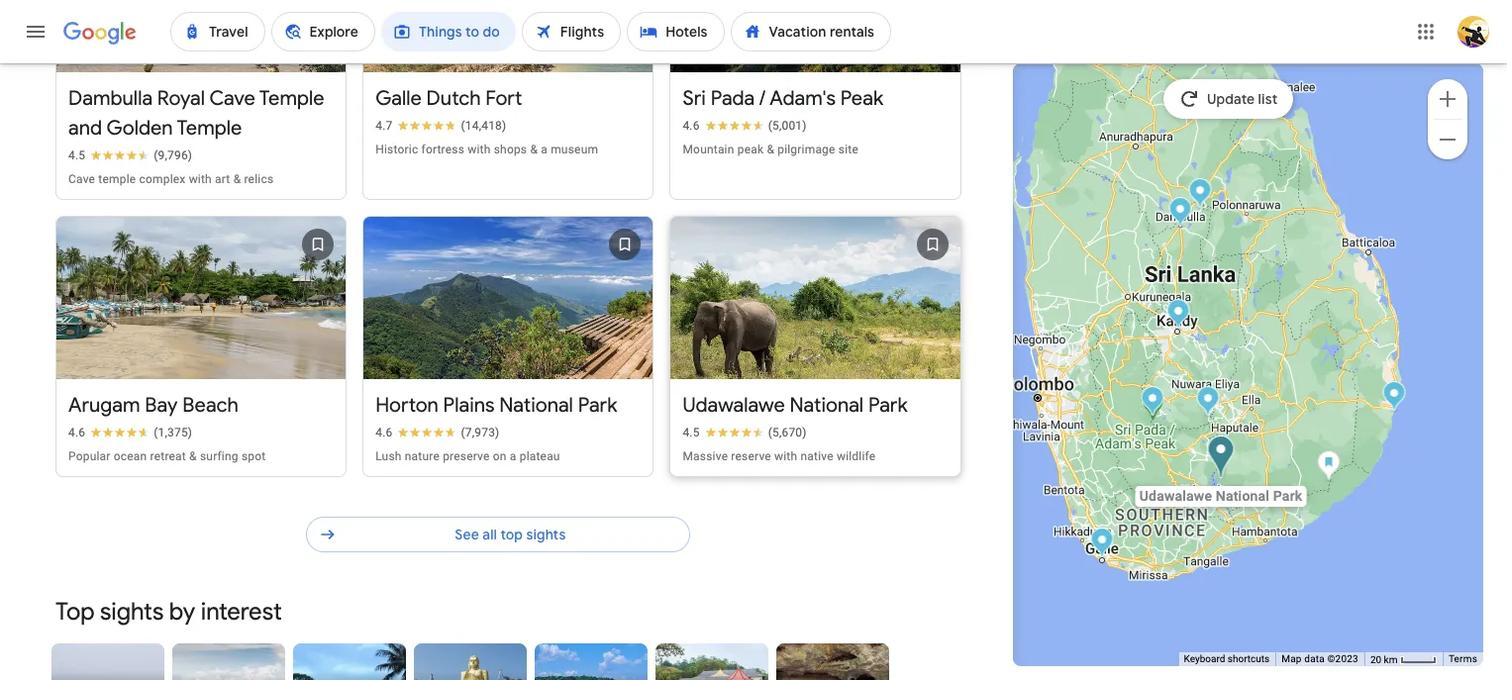 Task type: locate. For each thing, give the bounding box(es) containing it.
spot
[[242, 449, 266, 463]]

4.5 up massive
[[683, 426, 700, 440]]

4.5 for udawalawe national park
[[683, 426, 700, 440]]

0 vertical spatial a
[[541, 143, 548, 157]]

with for galle dutch fort
[[468, 143, 491, 157]]

1 horizontal spatial temple
[[259, 86, 324, 111]]

arugam bay beach image
[[1384, 381, 1406, 414]]

4.6
[[683, 119, 700, 133], [68, 426, 85, 440], [376, 426, 393, 440]]

massive reserve with native wildlife
[[683, 449, 876, 463]]

list containing dambulla royal cave temple and golden temple
[[48, 0, 969, 485]]

4.6 out of 5 stars from 5,001 reviews image
[[683, 118, 807, 134]]

adam's
[[770, 86, 836, 111]]

0 horizontal spatial a
[[510, 449, 517, 463]]

cave right royal on the left of the page
[[209, 86, 255, 111]]

fortress
[[421, 143, 465, 157]]

cave left temple
[[68, 172, 95, 186]]

interest
[[201, 597, 282, 627]]

save udawalawe national park to collection image
[[909, 221, 956, 268]]

0 horizontal spatial 4.6
[[68, 426, 85, 440]]

1 vertical spatial with
[[189, 172, 212, 186]]

pilgrimage
[[778, 143, 836, 157]]

sri pada / adam's peak image
[[1142, 386, 1165, 419]]

top sights by interest
[[55, 597, 282, 627]]

sights right top
[[526, 526, 566, 544]]

with left art
[[189, 172, 212, 186]]

0 horizontal spatial 4.5
[[68, 149, 85, 162]]

shops
[[494, 143, 527, 157]]

see
[[455, 526, 479, 544]]

with down (5,670)
[[775, 449, 798, 463]]

4.6 up lush
[[376, 426, 393, 440]]

4.6 inside 'image'
[[68, 426, 85, 440]]

1 horizontal spatial with
[[468, 143, 491, 157]]

1 horizontal spatial national
[[790, 393, 864, 418]]

4.7
[[376, 119, 393, 133]]

a left museum
[[541, 143, 548, 157]]

mountain
[[683, 143, 735, 157]]

historic
[[376, 143, 418, 157]]

4.5 down "and"
[[68, 149, 85, 162]]

history image
[[414, 644, 527, 680]]

yala national park image
[[1318, 450, 1341, 482]]

1 horizontal spatial park
[[869, 393, 908, 418]]

national up (5,670)
[[790, 393, 864, 418]]

galle dutch fort
[[376, 86, 522, 111]]

update list
[[1207, 90, 1278, 108]]

with for udawalawe national park
[[775, 449, 798, 463]]

outdoors image
[[172, 644, 285, 680]]

national
[[500, 393, 573, 418], [790, 393, 864, 418]]

4.6 inside image
[[683, 119, 700, 133]]

save arugam bay beach to collection image
[[294, 221, 342, 268]]

golden
[[106, 116, 173, 141]]

sights
[[526, 526, 566, 544], [100, 597, 164, 627]]

udawalawe
[[683, 393, 785, 418]]

udawalawe national park image
[[1208, 435, 1235, 480]]

ocean
[[114, 449, 147, 463]]

native
[[801, 449, 834, 463]]

cave inside dambulla royal cave temple and golden temple
[[209, 86, 255, 111]]

0 vertical spatial list
[[48, 0, 969, 485]]

/
[[760, 86, 766, 111]]

keyboard
[[1184, 654, 1226, 665]]

lush nature preserve on a plateau
[[376, 449, 560, 463]]

peak
[[841, 86, 884, 111]]

4.6 for arugam bay beach
[[68, 426, 85, 440]]

2 horizontal spatial 4.6
[[683, 119, 700, 133]]

4.5 inside image
[[683, 426, 700, 440]]

sigiriya image
[[1189, 178, 1212, 210]]

temple up relics on the top
[[259, 86, 324, 111]]

peak
[[738, 143, 764, 157]]

©2023
[[1328, 654, 1359, 665]]

shortcuts
[[1228, 654, 1270, 665]]

see all top sights
[[455, 526, 566, 544]]

4.5 inside image
[[68, 149, 85, 162]]

bay
[[145, 393, 178, 418]]

complex
[[139, 172, 186, 186]]

with
[[468, 143, 491, 157], [189, 172, 212, 186], [775, 449, 798, 463]]

and
[[68, 116, 102, 141]]

& right peak
[[767, 143, 775, 157]]

(5,001)
[[768, 119, 807, 133]]

amusement parks image
[[777, 644, 890, 680]]

4.6 for horton plains national park
[[376, 426, 393, 440]]

dambulla
[[68, 86, 153, 111]]

1 horizontal spatial sights
[[526, 526, 566, 544]]

top
[[55, 597, 95, 627]]

plains
[[443, 393, 495, 418]]

1 vertical spatial sights
[[100, 597, 164, 627]]

map
[[1282, 654, 1302, 665]]

temple
[[259, 86, 324, 111], [177, 116, 242, 141]]

0 vertical spatial cave
[[209, 86, 255, 111]]

& right retreat
[[189, 449, 197, 463]]

4.6 inside image
[[376, 426, 393, 440]]

(7,973)
[[461, 426, 500, 440]]

with down (14,418)
[[468, 143, 491, 157]]

museum
[[551, 143, 598, 157]]

top sights by interest region
[[36, 580, 961, 680]]

4.6 down sri
[[683, 119, 700, 133]]

list
[[48, 0, 969, 485], [36, 636, 961, 680]]

park
[[578, 393, 618, 418], [869, 393, 908, 418]]

1 horizontal spatial 4.6
[[376, 426, 393, 440]]

a
[[541, 143, 548, 157], [510, 449, 517, 463]]

mountain peak & pilgrimage site
[[683, 143, 859, 157]]

1 vertical spatial 4.5
[[683, 426, 700, 440]]

national up plateau
[[500, 393, 573, 418]]

udawalawe national park
[[683, 393, 908, 418]]

a right on
[[510, 449, 517, 463]]

by
[[169, 597, 195, 627]]

top sights region
[[36, 0, 969, 580]]

list inside top sights region
[[48, 0, 969, 485]]

4.5 out of 5 stars from 5,670 reviews image
[[683, 425, 807, 441]]

cave
[[209, 86, 255, 111], [68, 172, 95, 186]]

0 horizontal spatial temple
[[177, 116, 242, 141]]

art
[[215, 172, 230, 186]]

0 horizontal spatial park
[[578, 393, 618, 418]]

0 vertical spatial with
[[468, 143, 491, 157]]

zoom in map image
[[1436, 87, 1460, 110]]

site
[[839, 143, 859, 157]]

plateau
[[520, 449, 560, 463]]

2 park from the left
[[869, 393, 908, 418]]

0 horizontal spatial national
[[500, 393, 573, 418]]

0 vertical spatial 4.5
[[68, 149, 85, 162]]

data
[[1305, 654, 1325, 665]]

20 km button
[[1365, 653, 1443, 667]]

art & culture image
[[293, 644, 406, 680]]

galle dutch fort image
[[1091, 527, 1114, 560]]

2 vertical spatial with
[[775, 449, 798, 463]]

km
[[1384, 654, 1398, 665]]

0 horizontal spatial with
[[189, 172, 212, 186]]

beach
[[182, 393, 239, 418]]

4.6 up popular
[[68, 426, 85, 440]]

1 horizontal spatial cave
[[209, 86, 255, 111]]

&
[[530, 143, 538, 157], [767, 143, 775, 157], [233, 172, 241, 186], [189, 449, 197, 463]]

retreat
[[150, 449, 186, 463]]

1 horizontal spatial 4.5
[[683, 426, 700, 440]]

0 horizontal spatial sights
[[100, 597, 164, 627]]

0 vertical spatial sights
[[526, 526, 566, 544]]

1 vertical spatial cave
[[68, 172, 95, 186]]

sights left the by
[[100, 597, 164, 627]]

4.5
[[68, 149, 85, 162], [683, 426, 700, 440]]

main menu image
[[24, 20, 48, 44]]

4.5 for dambulla royal cave temple and golden temple
[[68, 149, 85, 162]]

map data ©2023
[[1282, 654, 1359, 665]]

fort
[[486, 86, 522, 111]]

2 horizontal spatial with
[[775, 449, 798, 463]]

beaches image
[[535, 644, 648, 680]]

popular
[[68, 449, 111, 463]]

20 km
[[1371, 654, 1401, 665]]

temple down royal on the left of the page
[[177, 116, 242, 141]]

keyboard shortcuts
[[1184, 654, 1270, 665]]

historic fortress with shops & a museum
[[376, 143, 598, 157]]

4.6 for sri pada / adam's peak
[[683, 119, 700, 133]]

1 park from the left
[[578, 393, 618, 418]]

see all top sights button
[[306, 511, 691, 558]]

(5,670)
[[768, 426, 807, 440]]

0 vertical spatial temple
[[259, 86, 324, 111]]



Task type: describe. For each thing, give the bounding box(es) containing it.
relics
[[244, 172, 274, 186]]

update
[[1207, 90, 1255, 108]]

1 horizontal spatial a
[[541, 143, 548, 157]]

list
[[1258, 90, 1278, 108]]

20
[[1371, 654, 1382, 665]]

nature
[[405, 449, 440, 463]]

0 horizontal spatial cave
[[68, 172, 95, 186]]

update list button
[[1164, 79, 1294, 119]]

on
[[493, 449, 507, 463]]

(9,796)
[[154, 149, 192, 162]]

dambulla royal cave temple and golden temple image
[[1170, 197, 1192, 229]]

popular ocean retreat & surfing spot
[[68, 449, 266, 463]]

top
[[501, 526, 523, 544]]

preserve
[[443, 449, 490, 463]]

4.5 out of 5 stars from 9,796 reviews image
[[68, 148, 192, 163]]

dambulla royal cave temple and golden temple
[[68, 86, 324, 141]]

terms link
[[1449, 654, 1478, 665]]

horton
[[376, 393, 439, 418]]

lush
[[376, 449, 402, 463]]

zoom out map image
[[1436, 127, 1460, 151]]

galle
[[376, 86, 422, 111]]

4.6 out of 5 stars from 1,375 reviews image
[[68, 425, 192, 441]]

kid friendly image
[[52, 644, 164, 680]]

cave temple complex with art & relics
[[68, 172, 274, 186]]

1 vertical spatial list
[[36, 636, 961, 680]]

sri dalada maligawa image
[[1168, 299, 1190, 331]]

royal
[[157, 86, 205, 111]]

4.7 out of 5 stars from 14,418 reviews image
[[376, 118, 507, 134]]

pada
[[711, 86, 755, 111]]

temple
[[98, 172, 136, 186]]

1 vertical spatial temple
[[177, 116, 242, 141]]

(14,418)
[[461, 119, 507, 133]]

sri
[[683, 86, 706, 111]]

sri pada / adam's peak
[[683, 86, 884, 111]]

keyboard shortcuts button
[[1184, 653, 1270, 667]]

museums image
[[656, 644, 769, 680]]

4.6 out of 5 stars from 7,973 reviews image
[[376, 425, 500, 441]]

arugam bay beach
[[68, 393, 239, 418]]

all
[[483, 526, 497, 544]]

arugam
[[68, 393, 140, 418]]

2 national from the left
[[790, 393, 864, 418]]

& right 'shops'
[[530, 143, 538, 157]]

reserve
[[731, 449, 772, 463]]

map region
[[838, 0, 1508, 680]]

horton plains national park image
[[1197, 386, 1220, 419]]

(1,375)
[[154, 426, 192, 440]]

& right art
[[233, 172, 241, 186]]

terms
[[1449, 654, 1478, 665]]

dutch
[[427, 86, 481, 111]]

horton plains national park
[[376, 393, 618, 418]]

1 vertical spatial a
[[510, 449, 517, 463]]

wildlife
[[837, 449, 876, 463]]

save horton plains national park to collection image
[[602, 221, 649, 268]]

massive
[[683, 449, 728, 463]]

sights inside button
[[526, 526, 566, 544]]

1 national from the left
[[500, 393, 573, 418]]

surfing
[[200, 449, 238, 463]]



Task type: vqa. For each thing, say whether or not it's contained in the screenshot.


